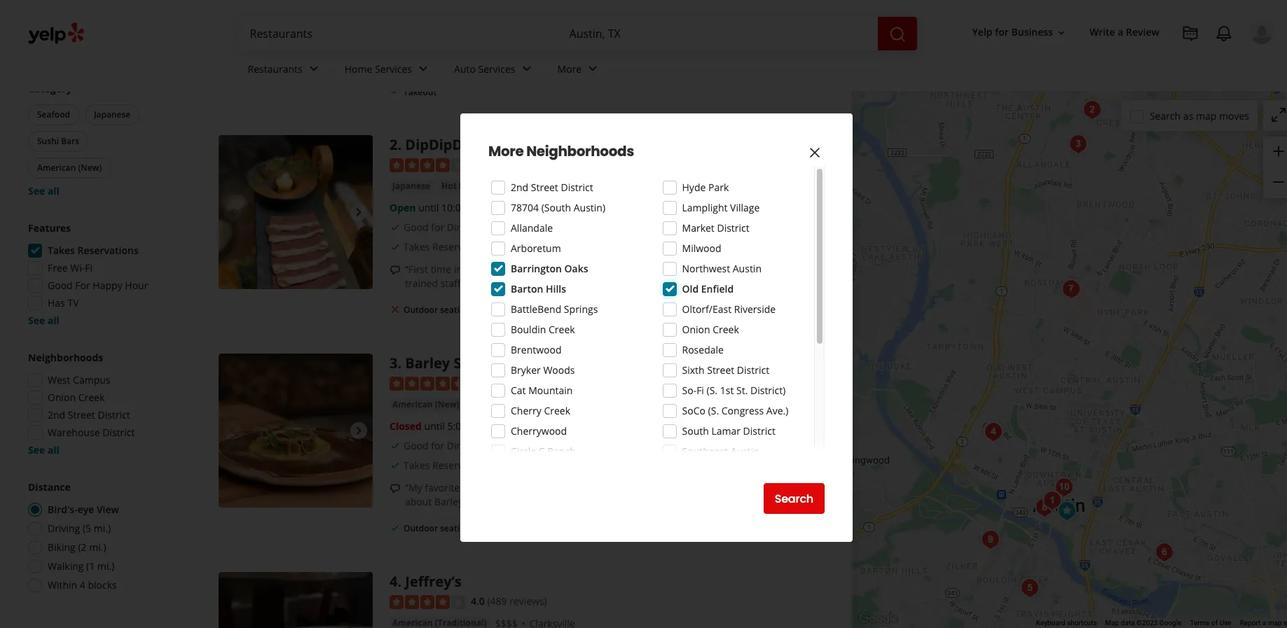 Task type: vqa. For each thing, say whether or not it's contained in the screenshot.
Congress
yes



Task type: locate. For each thing, give the bounding box(es) containing it.
group containing category
[[25, 82, 174, 198]]

$$$$ down (380
[[482, 180, 504, 194]]

slideshow element for 3
[[219, 354, 373, 508]]

so-
[[682, 384, 697, 397]]

"amazing food and amazing service. i was invited to dinner here and didn't realize it was a popular spot until i was told over the table. pretty much every meal…"
[[405, 45, 807, 72]]

previous image for 3
[[224, 423, 241, 439]]

more link for didn't
[[734, 59, 760, 72]]

about
[[405, 496, 432, 509]]

0 horizontal spatial map
[[1197, 109, 1217, 122]]

the inside the "amazing food and amazing service. i was invited to dinner here and didn't realize it was a popular spot until i was told over the table. pretty much every meal…"
[[566, 59, 581, 72]]

oltorf/east
[[682, 303, 732, 316]]

all for takes reservations
[[48, 314, 60, 327]]

1 vertical spatial reviews)
[[512, 376, 550, 390]]

well
[[783, 263, 801, 277]]

1 16 speech v2 image from the top
[[390, 265, 401, 276]]

. up 4.4 star rating image at the bottom left of the page
[[398, 354, 402, 373]]

1 see all from the top
[[28, 184, 60, 198]]

outdoor seating
[[404, 305, 470, 316], [404, 523, 470, 535]]

1 vertical spatial (new)
[[435, 399, 460, 411]]

4 16 checkmark v2 image from the top
[[390, 523, 401, 534]]

1 vertical spatial allandale
[[532, 399, 574, 412]]

2 16 speech v2 image from the top
[[390, 484, 401, 495]]

1 horizontal spatial 2nd
[[511, 181, 529, 194]]

street up warehouse
[[68, 409, 95, 422]]

barley
[[405, 354, 450, 373], [435, 496, 463, 509]]

told
[[523, 59, 541, 72]]

spot down food
[[452, 59, 472, 72]]

until inside the "amazing food and amazing service. i was invited to dinner here and didn't realize it was a popular spot until i was told over the table. pretty much every meal…"
[[474, 59, 495, 72]]

0 horizontal spatial search
[[775, 491, 814, 507]]

1 horizontal spatial dipdipdip tatsu-ya image
[[1078, 96, 1107, 124]]

16 checkmark v2 image
[[390, 4, 401, 15], [390, 86, 401, 97], [390, 441, 401, 452]]

takeout for 16 close v2 image
[[495, 305, 528, 316]]

0 vertical spatial (new)
[[78, 162, 102, 174]]

1 vertical spatial more link
[[715, 277, 741, 291]]

dinner up seating
[[92, 9, 124, 22]]

0 vertical spatial onion
[[682, 323, 711, 336]]

bryker woods
[[511, 364, 575, 377]]

mi.) for driving (5 mi.)
[[94, 522, 111, 536]]

78704
[[511, 201, 539, 215]]

cherrywood
[[511, 425, 567, 438]]

0 vertical spatial allandale
[[511, 222, 553, 235]]

4 star rating image for dipdipdip tatsu-ya
[[390, 159, 465, 173]]

16 checkmark v2 image
[[390, 222, 401, 234], [390, 242, 401, 253], [390, 461, 401, 472], [390, 523, 401, 534]]

google image
[[856, 611, 902, 629]]

american (new) down bars
[[37, 162, 102, 174]]

0 vertical spatial $$$$
[[482, 180, 504, 194]]

search for search
[[775, 491, 814, 507]]

2 vertical spatial see
[[28, 444, 45, 457]]

barley up 4.4 star rating image at the bottom left of the page
[[405, 354, 450, 373]]

services down 16 speech v2 icon
[[375, 62, 412, 75]]

american (new) button down bars
[[28, 158, 111, 179]]

0 horizontal spatial 2nd street district
[[48, 409, 130, 422]]

takes up "first
[[404, 241, 430, 254]]

red ash image
[[1039, 487, 1067, 515]]

fi inside more neighborhoods dialog
[[697, 384, 704, 397]]

1 24 chevron down v2 image from the left
[[415, 61, 432, 77]]

group containing neighborhoods
[[24, 351, 174, 458]]

search left 'as'
[[1150, 109, 1181, 122]]

dinner for 16 checkmark v2 image for "amazing food and amazing service. i was invited to dinner here and didn't realize it was a popular spot until i was told over the table. pretty much every meal…"
[[447, 3, 478, 16]]

restaurants link
[[237, 50, 333, 91]]

more link down on
[[715, 277, 741, 291]]

see all button down warehouse
[[28, 444, 60, 457]]

1 services from the left
[[375, 62, 412, 75]]

3 all from the top
[[48, 444, 60, 457]]

2 horizontal spatial in
[[578, 496, 586, 509]]

the right up
[[559, 263, 574, 277]]

0 vertical spatial 16 checkmark v2 image
[[390, 4, 401, 15]]

outdoor down about
[[404, 523, 438, 535]]

japanese button right seafood button
[[85, 104, 140, 125]]

0 vertical spatial american (new)
[[37, 162, 102, 174]]

outdoor seating down trained
[[404, 305, 470, 316]]

circle
[[511, 445, 536, 458]]

2 vertical spatial until
[[425, 420, 445, 433]]

allandale down mountain
[[532, 399, 574, 412]]

fi
[[85, 261, 93, 275], [697, 384, 704, 397]]

16 checkmark v2 image for takes reservations
[[390, 441, 401, 452]]

creek down mountain
[[544, 404, 571, 418]]

reservations up the restaurant
[[433, 459, 491, 473]]

reservations for 2
[[433, 241, 491, 254]]

american (new) button
[[28, 158, 111, 179], [390, 398, 463, 412]]

see for west
[[28, 444, 45, 457]]

3 . from the top
[[398, 572, 402, 591]]

all down warehouse
[[48, 444, 60, 457]]

0 horizontal spatial 24 chevron down v2 image
[[415, 61, 432, 77]]

fleming's prime steakhouse & wine bar image
[[1053, 498, 1081, 526]]

map for e
[[1269, 620, 1282, 627]]

allandale
[[511, 222, 553, 235], [532, 399, 574, 412]]

austin for southeast austin
[[731, 445, 760, 458]]

dinner down 10:00 on the left
[[447, 221, 478, 234]]

3 see all from the top
[[28, 444, 60, 457]]

24 chevron down v2 image
[[305, 61, 322, 77], [518, 61, 535, 77]]

our
[[465, 263, 481, 277]]

old enfield
[[682, 283, 734, 296]]

spot inside "first time in our daughter set up the reservations.  service was spot on with a very well trained staff.  all the different items that i sampled were delicious…"
[[693, 263, 714, 277]]

district up warehouse district
[[98, 409, 130, 422]]

slideshow element
[[219, 135, 373, 290], [219, 354, 373, 508]]

see
[[28, 184, 45, 198], [28, 314, 45, 327], [28, 444, 45, 457]]

0 vertical spatial 4 star rating image
[[390, 159, 465, 173]]

2 . from the top
[[398, 354, 402, 373]]

neighborhoods
[[527, 142, 634, 161], [28, 351, 103, 365]]

swine.
[[466, 496, 496, 509]]

american up closed
[[393, 399, 433, 411]]

1 vertical spatial more
[[489, 142, 524, 161]]

was inside "my favorite restaurant in austin. the service, the food, the ambience. i love everything about barley swine. my favorite  i was in town for work and i left…"
[[557, 496, 575, 509]]

2nd up 78704 on the top
[[511, 181, 529, 194]]

more inside more neighborhoods dialog
[[489, 142, 524, 161]]

0 vertical spatial onion creek
[[682, 323, 739, 336]]

0 horizontal spatial 2nd
[[48, 409, 65, 422]]

as
[[1184, 109, 1194, 122]]

and up 'meal…"'
[[699, 45, 717, 58]]

1 horizontal spatial japanese
[[393, 180, 430, 192]]

woods
[[544, 364, 575, 377]]

1 horizontal spatial onion creek
[[682, 323, 739, 336]]

good for dinner down 5:00
[[404, 440, 478, 453]]

zoom out image
[[1271, 174, 1288, 191]]

takeout for second 16 checkmark v2 image from the bottom of the page
[[404, 86, 437, 98]]

2nd up warehouse
[[48, 409, 65, 422]]

in inside "first time in our daughter set up the reservations.  service was spot on with a very well trained staff.  all the different items that i sampled were delicious…"
[[454, 263, 463, 277]]

1 horizontal spatial takeout
[[495, 305, 528, 316]]

a right write
[[1118, 26, 1124, 39]]

previous image
[[224, 204, 241, 221], [224, 423, 241, 439]]

0 vertical spatial 2nd street district
[[511, 181, 594, 194]]

0 horizontal spatial street
[[68, 409, 95, 422]]

see all button
[[28, 184, 60, 198], [28, 314, 60, 327], [28, 444, 60, 457]]

0 vertical spatial until
[[474, 59, 495, 72]]

japanese right seafood
[[94, 109, 131, 121]]

report
[[1240, 620, 1261, 627]]

1 horizontal spatial search
[[1150, 109, 1181, 122]]

2nd street district up (south
[[511, 181, 594, 194]]

1 vertical spatial austin
[[731, 445, 760, 458]]

2 vertical spatial see all
[[28, 444, 60, 457]]

0 vertical spatial all
[[48, 184, 60, 198]]

jeffrey's image
[[980, 419, 1008, 447]]

american (new) button down 4.4 star rating image at the bottom left of the page
[[390, 398, 463, 412]]

was up delicious…"
[[673, 263, 691, 277]]

happy
[[93, 279, 122, 292]]

previous image for 2
[[224, 204, 241, 221]]

dipdipdip tatsu-ya image
[[1078, 96, 1107, 124], [219, 135, 373, 290]]

0 horizontal spatial favorite
[[425, 482, 460, 495]]

spot inside the "amazing food and amazing service. i was invited to dinner here and didn't realize it was a popular spot until i was told over the table. pretty much every meal…"
[[452, 59, 472, 72]]

2 services from the left
[[478, 62, 516, 75]]

the right over
[[566, 59, 581, 72]]

24 chevron down v2 image inside restaurants link
[[305, 61, 322, 77]]

1 vertical spatial favorite
[[514, 496, 550, 509]]

3 see all button from the top
[[28, 444, 60, 457]]

different
[[497, 277, 537, 291]]

more
[[734, 59, 760, 72], [715, 277, 741, 291]]

2nd
[[511, 181, 529, 194], [48, 409, 65, 422]]

0 horizontal spatial onion creek
[[48, 391, 105, 404]]

takes reservations for 3
[[404, 459, 491, 473]]

dinner up food
[[447, 3, 478, 16]]

seating down the swine.
[[440, 523, 470, 535]]

24 chevron down v2 image inside more link
[[585, 61, 602, 77]]

2 see all button from the top
[[28, 314, 60, 327]]

map left e
[[1269, 620, 1282, 627]]

1 16 checkmark v2 image from the top
[[390, 4, 401, 15]]

3 see from the top
[[28, 444, 45, 457]]

more down didn't
[[734, 59, 760, 72]]

24 chevron down v2 image
[[415, 61, 432, 77], [585, 61, 602, 77]]

(1.2k
[[488, 376, 509, 390]]

2 16 checkmark v2 image from the top
[[390, 242, 401, 253]]

0 vertical spatial more
[[734, 59, 760, 72]]

until down amazing
[[474, 59, 495, 72]]

next image left open
[[351, 204, 367, 221]]

and inside "my favorite restaurant in austin. the service, the food, the ambience. i love everything about barley swine. my favorite  i was in town for work and i left…"
[[655, 496, 673, 509]]

. for 3
[[398, 354, 402, 373]]

reservations up our
[[433, 241, 491, 254]]

reservations up happy
[[78, 244, 139, 257]]

1 vertical spatial more
[[715, 277, 741, 291]]

2 24 chevron down v2 image from the left
[[518, 61, 535, 77]]

1 next image from the top
[[351, 204, 367, 221]]

0 vertical spatial see
[[28, 184, 45, 198]]

fi up for
[[85, 261, 93, 275]]

sushi bars button
[[28, 131, 88, 152]]

street up 1st
[[707, 364, 735, 377]]

4 star rating image down dipdipdip
[[390, 159, 465, 173]]

seating down the staff.
[[440, 305, 470, 316]]

st.
[[737, 384, 748, 397]]

more for on
[[715, 277, 741, 291]]

more link
[[546, 50, 613, 91]]

. left dipdipdip
[[398, 135, 402, 154]]

1 horizontal spatial fi
[[697, 384, 704, 397]]

1 vertical spatial see all button
[[28, 314, 60, 327]]

1 vertical spatial japanese
[[393, 180, 430, 192]]

1 horizontal spatial american
[[393, 399, 433, 411]]

takes up free on the top left of page
[[48, 244, 75, 257]]

1 vertical spatial onion
[[48, 391, 76, 404]]

services for home services
[[375, 62, 412, 75]]

see all button for takes reservations
[[28, 314, 60, 327]]

all
[[48, 184, 60, 198], [48, 314, 60, 327], [48, 444, 60, 457]]

1 vertical spatial mi.)
[[89, 541, 106, 554]]

pm right 5:00
[[470, 420, 484, 433]]

more neighborhoods
[[489, 142, 634, 161]]

pm
[[469, 201, 484, 215], [470, 420, 484, 433]]

0 vertical spatial more
[[558, 62, 582, 75]]

spot
[[452, 59, 472, 72], [693, 263, 714, 277]]

2 see all from the top
[[28, 314, 60, 327]]

hyde park
[[682, 181, 729, 194]]

3 16 checkmark v2 image from the top
[[390, 441, 401, 452]]

fi up soco
[[697, 384, 704, 397]]

2 outdoor seating from the top
[[404, 523, 470, 535]]

seafood
[[37, 109, 70, 121]]

takes reservations for 2
[[404, 241, 491, 254]]

2 all from the top
[[48, 314, 60, 327]]

4.0
[[471, 595, 485, 608]]

1 vertical spatial outdoor seating
[[404, 523, 470, 535]]

oltorf/east riverside
[[682, 303, 776, 316]]

2
[[390, 135, 398, 154]]

pretty
[[612, 59, 639, 72]]

24 chevron down v2 image inside auto services link
[[518, 61, 535, 77]]

takes for 3
[[404, 459, 430, 473]]

0 vertical spatial map
[[1197, 109, 1217, 122]]

4 left jeffrey's on the left of the page
[[390, 572, 398, 591]]

1 slideshow element from the top
[[219, 135, 373, 290]]

2 4 star rating image from the top
[[390, 596, 465, 610]]

search inside button
[[775, 491, 814, 507]]

1 previous image from the top
[[224, 204, 241, 221]]

2 vertical spatial all
[[48, 444, 60, 457]]

1 vertical spatial neighborhoods
[[28, 351, 103, 365]]

mi.) right the (1 at the left bottom of page
[[97, 560, 114, 573]]

see all button up features
[[28, 184, 60, 198]]

0 horizontal spatial spot
[[452, 59, 472, 72]]

expand map image
[[1271, 106, 1288, 123]]

street inside group
[[68, 409, 95, 422]]

american (new) down 4.4 star rating image at the bottom left of the page
[[393, 399, 460, 411]]

reservations.
[[576, 263, 636, 277]]

1 vertical spatial fi
[[697, 384, 704, 397]]

24 chevron down v2 image down invited
[[585, 61, 602, 77]]

1 horizontal spatial spot
[[693, 263, 714, 277]]

. left jeffrey's on the left of the page
[[398, 572, 402, 591]]

search image
[[889, 26, 906, 42]]

all down has
[[48, 314, 60, 327]]

map for moves
[[1197, 109, 1217, 122]]

takes up "my
[[404, 459, 430, 473]]

2 horizontal spatial street
[[707, 364, 735, 377]]

0 vertical spatial takeout
[[404, 86, 437, 98]]

1 outdoor seating from the top
[[404, 305, 470, 316]]

4 star rating image for jeffrey's
[[390, 596, 465, 610]]

0 horizontal spatial dipdipdip tatsu-ya image
[[219, 135, 373, 290]]

search button
[[764, 484, 825, 515]]

takeout right 16 close v2 image
[[495, 305, 528, 316]]

work
[[630, 496, 653, 509]]

1 16 checkmark v2 image from the top
[[390, 222, 401, 234]]

1 vertical spatial street
[[707, 364, 735, 377]]

uchiko image
[[1057, 275, 1086, 304]]

2 24 chevron down v2 image from the left
[[585, 61, 602, 77]]

1 vertical spatial 4 star rating image
[[390, 596, 465, 610]]

more for didn't
[[734, 59, 760, 72]]

2nd street district inside more neighborhoods dialog
[[511, 181, 594, 194]]

1st
[[720, 384, 734, 397]]

2 seating from the top
[[440, 523, 470, 535]]

user actions element
[[961, 18, 1288, 104]]

until left 10:00 on the left
[[419, 201, 439, 215]]

24 chevron down v2 image inside "home services" link
[[415, 61, 432, 77]]

24 chevron down v2 image down amazing
[[518, 61, 535, 77]]

(2
[[78, 541, 87, 554]]

1 vertical spatial until
[[419, 201, 439, 215]]

1 horizontal spatial and
[[655, 496, 673, 509]]

1 horizontal spatial services
[[478, 62, 516, 75]]

16 speech v2 image left "first
[[390, 265, 401, 276]]

1 vertical spatial japanese button
[[390, 180, 433, 194]]

west
[[48, 374, 70, 387]]

1 vertical spatial previous image
[[224, 423, 241, 439]]

16 speech v2 image for 2
[[390, 265, 401, 276]]

1 4 star rating image from the top
[[390, 159, 465, 173]]

oaks
[[565, 262, 589, 275]]

2 . dipdipdip tatsu-ya
[[390, 135, 540, 154]]

outdoor right 16 close v2 icon
[[404, 305, 438, 316]]

i right that
[[588, 277, 591, 291]]

0 horizontal spatial 24 chevron down v2 image
[[305, 61, 322, 77]]

hot pot link
[[439, 180, 476, 194]]

0 vertical spatial see all button
[[28, 184, 60, 198]]

next image left closed
[[351, 423, 367, 439]]

4 star rating image
[[390, 159, 465, 173], [390, 596, 465, 610]]

restaurant
[[463, 482, 511, 495]]

services down amazing
[[478, 62, 516, 75]]

0 vertical spatial next image
[[351, 204, 367, 221]]

american for american (new) button to the top
[[37, 162, 76, 174]]

(south
[[542, 201, 571, 215]]

0 vertical spatial 2nd
[[511, 181, 529, 194]]

more inside more link
[[558, 62, 582, 75]]

2 next image from the top
[[351, 423, 367, 439]]

1 vertical spatial $$$$
[[498, 399, 521, 412]]

0 horizontal spatial and
[[474, 45, 492, 58]]

2 16 checkmark v2 image from the top
[[390, 86, 401, 97]]

austin down south lamar district
[[731, 445, 760, 458]]

1 horizontal spatial american (new)
[[393, 399, 460, 411]]

24 chevron down v2 image for home services
[[415, 61, 432, 77]]

0 vertical spatial pm
[[469, 201, 484, 215]]

0 horizontal spatial japanese button
[[85, 104, 140, 125]]

search for search as map moves
[[1150, 109, 1181, 122]]

american down sushi bars "button"
[[37, 162, 76, 174]]

1 vertical spatial .
[[398, 354, 402, 373]]

option group containing distance
[[24, 481, 174, 597]]

2 previous image from the top
[[224, 423, 241, 439]]

0 vertical spatial more link
[[734, 59, 760, 72]]

good for dinner
[[404, 3, 478, 16], [48, 9, 124, 22], [404, 221, 478, 234], [404, 440, 478, 453]]

dinner
[[447, 3, 478, 16], [92, 9, 124, 22], [447, 221, 478, 234], [447, 440, 478, 453]]

78704 (south austin)
[[511, 201, 606, 215]]

1 vertical spatial slideshow element
[[219, 354, 373, 508]]

favorite down 'austin.'
[[514, 496, 550, 509]]

$$$$ down cat
[[498, 399, 521, 412]]

trained
[[405, 277, 438, 291]]

district
[[561, 181, 594, 194], [717, 222, 750, 235], [737, 364, 770, 377], [98, 409, 130, 422], [743, 425, 776, 438], [102, 426, 135, 440]]

more for more
[[558, 62, 582, 75]]

onion creek down oltorf/east
[[682, 323, 739, 336]]

1 vertical spatial all
[[48, 314, 60, 327]]

3
[[390, 354, 398, 373]]

0 vertical spatial austin
[[733, 262, 762, 275]]

see for takes
[[28, 314, 45, 327]]

$$$$ for swine
[[498, 399, 521, 412]]

16 speech v2 image
[[390, 265, 401, 276], [390, 484, 401, 495]]

mi.) for walking (1 mi.)
[[97, 560, 114, 573]]

outdoor up good for groups
[[48, 27, 87, 40]]

1 . from the top
[[398, 135, 402, 154]]

0 horizontal spatial american (new) button
[[28, 158, 111, 179]]

a inside "first time in our daughter set up the reservations.  service was spot on with a very well trained staff.  all the different items that i sampled were delicious…"
[[753, 263, 758, 277]]

1 vertical spatial in
[[513, 482, 522, 495]]

for right yelp
[[996, 26, 1009, 39]]

japanese button up open
[[390, 180, 433, 194]]

2nd street district up warehouse district
[[48, 409, 130, 422]]

2 see from the top
[[28, 314, 45, 327]]

a inside the "amazing food and amazing service. i was invited to dinner here and didn't realize it was a popular spot until i was told over the table. pretty much every meal…"
[[405, 59, 411, 72]]

dinner down closed until 5:00 pm tomorrow
[[447, 440, 478, 453]]

0 vertical spatial 16 speech v2 image
[[390, 265, 401, 276]]

(s. left 1st
[[707, 384, 718, 397]]

for left "work"
[[614, 496, 628, 509]]

24 chevron down v2 image down "amazing
[[415, 61, 432, 77]]

favorite up about
[[425, 482, 460, 495]]

0 horizontal spatial takeout
[[404, 86, 437, 98]]

hot pot button
[[439, 180, 476, 194]]

1 horizontal spatial more
[[558, 62, 582, 75]]

outdoor seating
[[48, 27, 123, 40]]

i left love
[[726, 482, 729, 495]]

sixth
[[682, 364, 705, 377]]

american (new)
[[37, 162, 102, 174], [393, 399, 460, 411]]

until for dipdipdip
[[419, 201, 439, 215]]

map region
[[736, 6, 1288, 629]]

1 horizontal spatial street
[[531, 181, 559, 194]]

onion creek inside more neighborhoods dialog
[[682, 323, 739, 336]]

onion creek down west campus at the bottom left of page
[[48, 391, 105, 404]]

otoko image
[[1016, 575, 1044, 603]]

keyboard
[[1037, 620, 1066, 627]]

yelp for business button
[[967, 20, 1073, 45]]

0 horizontal spatial in
[[454, 263, 463, 277]]

1 see all button from the top
[[28, 184, 60, 198]]

brentwood
[[511, 343, 562, 357]]

walking
[[48, 560, 84, 573]]

group
[[25, 82, 174, 198], [1264, 137, 1288, 198], [24, 222, 174, 328], [24, 351, 174, 458]]

sushi
[[37, 135, 59, 147]]

barley right about
[[435, 496, 463, 509]]

.
[[398, 135, 402, 154], [398, 354, 402, 373], [398, 572, 402, 591]]

2 slideshow element from the top
[[219, 354, 373, 508]]

next image
[[351, 204, 367, 221], [351, 423, 367, 439]]

spot left on
[[693, 263, 714, 277]]

0 horizontal spatial neighborhoods
[[28, 351, 103, 365]]

16 checkmark v2 image down home services
[[390, 86, 401, 97]]

None search field
[[239, 17, 920, 50]]

northwest austin
[[682, 262, 762, 275]]

barley inside "my favorite restaurant in austin. the service, the food, the ambience. i love everything about barley swine. my favorite  i was in town for work and i left…"
[[435, 496, 463, 509]]

close image
[[807, 144, 824, 161]]

1 24 chevron down v2 image from the left
[[305, 61, 322, 77]]

warehouse district
[[48, 426, 135, 440]]

business categories element
[[237, 50, 1275, 91]]

riverside
[[734, 303, 776, 316]]

4.0 (489 reviews)
[[471, 595, 547, 608]]

in left our
[[454, 263, 463, 277]]

1 horizontal spatial american (new) button
[[390, 398, 463, 412]]

pot
[[459, 180, 473, 192]]

allandale up arboretum
[[511, 222, 553, 235]]

more link for on
[[715, 277, 741, 291]]

1 pm from the top
[[469, 201, 484, 215]]

2 pm from the top
[[470, 420, 484, 433]]

3 16 checkmark v2 image from the top
[[390, 461, 401, 472]]

16 checkmark v2 image up 16 speech v2 icon
[[390, 4, 401, 15]]

a
[[1118, 26, 1124, 39], [405, 59, 411, 72], [753, 263, 758, 277], [1263, 620, 1267, 627]]

mountain
[[529, 384, 573, 397]]

option group
[[24, 481, 174, 597]]

love
[[731, 482, 750, 495]]

good down outdoor seating
[[48, 44, 73, 57]]

soco
[[682, 404, 706, 418]]

10:00
[[442, 201, 467, 215]]

1 vertical spatial barley
[[435, 496, 463, 509]]

1 horizontal spatial map
[[1269, 620, 1282, 627]]

0 vertical spatial favorite
[[425, 482, 460, 495]]

"first
[[405, 263, 428, 277]]

services
[[375, 62, 412, 75], [478, 62, 516, 75]]

much
[[642, 59, 668, 72]]

report a map e
[[1240, 620, 1288, 627]]

24 chevron down v2 image right restaurants
[[305, 61, 322, 77]]

to
[[631, 45, 641, 58]]

neighborhoods up crestview
[[527, 142, 634, 161]]

american inside group
[[37, 162, 76, 174]]

0 horizontal spatial american
[[37, 162, 76, 174]]



Task type: describe. For each thing, give the bounding box(es) containing it.
open
[[390, 201, 416, 215]]

for up "amazing
[[431, 3, 445, 16]]

distance
[[28, 481, 71, 494]]

see all button for west campus
[[28, 444, 60, 457]]

wi-
[[70, 261, 85, 275]]

all for west campus
[[48, 444, 60, 457]]

outdoor seating for 16 close v2 icon
[[404, 305, 470, 316]]

for inside button
[[996, 26, 1009, 39]]

next image for 2 . dipdipdip tatsu-ya
[[351, 204, 367, 221]]

neighborhoods inside more neighborhoods dialog
[[527, 142, 634, 161]]

barley swine image
[[1064, 130, 1093, 158]]

1 vertical spatial american (new)
[[393, 399, 460, 411]]

1 seating from the top
[[440, 305, 470, 316]]

1 vertical spatial outdoor
[[404, 305, 438, 316]]

1 horizontal spatial 4
[[390, 572, 398, 591]]

1 vertical spatial 2nd street district
[[48, 409, 130, 422]]

hot
[[442, 180, 457, 192]]

features
[[28, 222, 71, 235]]

west campus
[[48, 374, 110, 387]]

projects image
[[1183, 25, 1199, 42]]

free wi-fi
[[48, 261, 93, 275]]

hyde
[[682, 181, 706, 194]]

more for more neighborhoods
[[489, 142, 524, 161]]

rosedale
[[682, 343, 724, 357]]

district up st.
[[737, 364, 770, 377]]

24 chevron down v2 image for more
[[585, 61, 602, 77]]

bryker
[[511, 364, 541, 377]]

1 horizontal spatial in
[[513, 482, 522, 495]]

swine
[[454, 354, 495, 373]]

auto
[[454, 62, 476, 75]]

home services
[[345, 62, 412, 75]]

park
[[709, 181, 729, 194]]

takes reservations inside group
[[48, 244, 139, 257]]

0 vertical spatial barley
[[405, 354, 450, 373]]

the right food,
[[658, 482, 673, 495]]

lamar
[[712, 425, 741, 438]]

the right all
[[480, 277, 495, 291]]

terms of use
[[1191, 620, 1232, 627]]

for inside "my favorite restaurant in austin. the service, the food, the ambience. i love everything about barley swine. my favorite  i was in town for work and i left…"
[[614, 496, 628, 509]]

2 vertical spatial in
[[578, 496, 586, 509]]

good down open
[[404, 221, 429, 234]]

mi.) for biking (2 mi.)
[[89, 541, 106, 554]]

1 vertical spatial dipdipdip tatsu-ya image
[[219, 135, 373, 290]]

auto services link
[[443, 50, 546, 91]]

1 horizontal spatial favorite
[[514, 496, 550, 509]]

0 vertical spatial outdoor
[[48, 27, 87, 40]]

ranch
[[548, 445, 576, 458]]

shortcuts
[[1068, 620, 1097, 627]]

with
[[731, 263, 750, 277]]

over
[[543, 59, 564, 72]]

0 vertical spatial (s.
[[707, 384, 718, 397]]

driving
[[48, 522, 80, 536]]

see all for takes
[[28, 314, 60, 327]]

for down the open until 10:00 pm
[[431, 221, 445, 234]]

until for barley
[[425, 420, 445, 433]]

enfield
[[702, 283, 734, 296]]

cat
[[511, 384, 526, 397]]

creek down campus
[[78, 391, 105, 404]]

bouldin
[[511, 323, 546, 336]]

american for the bottom american (new) button
[[393, 399, 433, 411]]

within
[[48, 579, 77, 592]]

table.
[[584, 59, 609, 72]]

sixth street district
[[682, 364, 770, 377]]

1 vertical spatial 2nd
[[48, 409, 65, 422]]

market
[[682, 222, 715, 235]]

seating
[[89, 27, 123, 40]]

ya
[[523, 135, 540, 154]]

auto services
[[454, 62, 516, 75]]

16 checkmark v2 image for "amazing food and amazing service. i was invited to dinner here and didn't realize it was a popular spot until i was told over the table. pretty much every meal…"
[[390, 4, 401, 15]]

barrington oaks
[[511, 262, 589, 275]]

amazing
[[494, 45, 533, 58]]

2nd inside more neighborhoods dialog
[[511, 181, 529, 194]]

0 vertical spatial american (new) button
[[28, 158, 111, 179]]

outdoor seating for 4th 16 checkmark v2 icon from the top
[[404, 523, 470, 535]]

good down free on the top left of page
[[48, 279, 73, 292]]

1 vertical spatial american (new) button
[[390, 398, 463, 412]]

barley swine image
[[219, 354, 373, 508]]

creek down oltorf/east riverside
[[713, 323, 739, 336]]

good for dinner for 1st 16 checkmark v2 icon
[[404, 221, 478, 234]]

reservations for 3
[[433, 459, 491, 473]]

reviews) for tatsu-
[[510, 158, 547, 171]]

slideshow element for 2
[[219, 135, 373, 290]]

1 all from the top
[[48, 184, 60, 198]]

every
[[670, 59, 695, 72]]

crestview
[[516, 180, 560, 194]]

austin.
[[524, 482, 556, 495]]

iii forks image
[[1031, 494, 1059, 522]]

(new) inside american (new) link
[[435, 399, 460, 411]]

24 chevron down v2 image for restaurants
[[305, 61, 322, 77]]

next image for 3 . barley swine
[[351, 423, 367, 439]]

1 vertical spatial (s.
[[708, 404, 719, 418]]

southeast austin
[[682, 445, 760, 458]]

good down closed
[[404, 440, 429, 453]]

dipdipdip
[[405, 135, 476, 154]]

takes for 2
[[404, 241, 430, 254]]

allandale inside more neighborhoods dialog
[[511, 222, 553, 235]]

i right service.
[[572, 45, 575, 58]]

south lamar district
[[682, 425, 776, 438]]

was up the table.
[[578, 45, 595, 58]]

16 speech v2 image
[[390, 47, 401, 58]]

was right it
[[789, 45, 807, 58]]

"amazing
[[405, 45, 448, 58]]

the
[[558, 482, 575, 495]]

16 speech v2 image for 3
[[390, 484, 401, 495]]

24 chevron down v2 image for auto services
[[518, 61, 535, 77]]

dipdipdip tatsu-ya link
[[405, 135, 540, 154]]

hills
[[546, 283, 566, 296]]

dinner for 1st 16 checkmark v2 icon
[[447, 221, 478, 234]]

japanese inside japanese 'link'
[[393, 180, 430, 192]]

e
[[1284, 620, 1288, 627]]

0 vertical spatial dipdipdip tatsu-ya image
[[1078, 96, 1107, 124]]

2 vertical spatial reviews)
[[510, 595, 547, 608]]

"my favorite restaurant in austin. the service, the food, the ambience. i love everything about barley swine. my favorite  i was in town for work and i left…"
[[405, 482, 801, 509]]

didn't
[[719, 45, 746, 58]]

0 horizontal spatial fi
[[85, 261, 93, 275]]

service.
[[535, 45, 570, 58]]

juniper image
[[1151, 539, 1179, 567]]

16 chevron down v2 image
[[1056, 27, 1068, 38]]

it
[[781, 45, 787, 58]]

view
[[97, 503, 119, 517]]

1 see from the top
[[28, 184, 45, 198]]

for down outdoor seating
[[75, 44, 89, 57]]

south
[[682, 425, 709, 438]]

pm for tatsu-
[[469, 201, 484, 215]]

was inside "first time in our daughter set up the reservations.  service was spot on with a very well trained staff.  all the different items that i sampled were delicious…"
[[673, 263, 691, 277]]

4.4 star rating image
[[390, 377, 465, 391]]

reviews) for swine
[[512, 376, 550, 390]]

1 vertical spatial onion creek
[[48, 391, 105, 404]]

congress
[[722, 404, 764, 418]]

more neighborhoods dialog
[[0, 0, 1288, 629]]

blocks
[[88, 579, 117, 592]]

16 close v2 image
[[481, 304, 492, 316]]

uchi image
[[977, 526, 1005, 554]]

pm for swine
[[470, 420, 484, 433]]

creek down the battlebend springs
[[549, 323, 575, 336]]

a inside write a review link
[[1118, 26, 1124, 39]]

good up "amazing
[[404, 3, 429, 16]]

the left food,
[[615, 482, 630, 495]]

cat mountain
[[511, 384, 573, 397]]

16 close v2 image
[[390, 304, 401, 316]]

i left left…"
[[675, 496, 678, 509]]

for up outdoor seating
[[75, 9, 89, 22]]

$$$$ for tatsu-
[[482, 180, 504, 194]]

bars
[[61, 135, 79, 147]]

i down 'austin.'
[[552, 496, 555, 509]]

2 vertical spatial outdoor
[[404, 523, 438, 535]]

for
[[75, 279, 90, 292]]

cherry
[[511, 404, 542, 418]]

district up austin)
[[561, 181, 594, 194]]

dinner for 16 checkmark v2 image corresponding to takes reservations
[[447, 440, 478, 453]]

0 horizontal spatial (new)
[[78, 162, 102, 174]]

items
[[540, 277, 565, 291]]

biking
[[48, 541, 76, 554]]

austin for northwest austin
[[733, 262, 762, 275]]

services for auto services
[[478, 62, 516, 75]]

i inside "first time in our daughter set up the reservations.  service was spot on with a very well trained staff.  all the different items that i sampled were delicious…"
[[588, 277, 591, 291]]

for down closed until 5:00 pm tomorrow
[[431, 440, 445, 453]]

onion inside more neighborhoods dialog
[[682, 323, 711, 336]]

within 4 blocks
[[48, 579, 117, 592]]

see all for west
[[28, 444, 60, 457]]

hour
[[125, 279, 148, 292]]

terms of use link
[[1191, 620, 1232, 627]]

i down amazing
[[497, 59, 500, 72]]

write
[[1090, 26, 1116, 39]]

0 horizontal spatial japanese
[[94, 109, 131, 121]]

good for dinner for 16 checkmark v2 image corresponding to takes reservations
[[404, 440, 478, 453]]

lamplight village
[[682, 201, 760, 215]]

barley swine link
[[405, 354, 495, 373]]

bird's-eye view
[[48, 503, 119, 517]]

group containing features
[[24, 222, 174, 328]]

was down amazing
[[503, 59, 520, 72]]

district down congress
[[743, 425, 776, 438]]

good for dinner for 16 checkmark v2 image for "amazing food and amazing service. i was invited to dinner here and didn't realize it was a popular spot until i was told over the table. pretty much every meal…"
[[404, 3, 478, 16]]

all
[[466, 277, 477, 291]]

district right warehouse
[[102, 426, 135, 440]]

(1
[[86, 560, 95, 573]]

a right "report"
[[1263, 620, 1267, 627]]

lamplight
[[682, 201, 728, 215]]

0 horizontal spatial 4
[[80, 579, 85, 592]]

0 vertical spatial street
[[531, 181, 559, 194]]

everything
[[752, 482, 801, 495]]

good for dinner up outdoor seating
[[48, 9, 124, 22]]

good up outdoor seating
[[48, 9, 73, 22]]

use
[[1220, 620, 1232, 627]]

barrington
[[511, 262, 562, 275]]

northwest
[[682, 262, 731, 275]]

keyboard shortcuts
[[1037, 620, 1097, 627]]

zoom in image
[[1271, 143, 1288, 160]]

good for groups
[[48, 44, 125, 57]]

0 horizontal spatial american (new)
[[37, 162, 102, 174]]

meal…"
[[698, 59, 731, 72]]

district down the village
[[717, 222, 750, 235]]

driving (5 mi.)
[[48, 522, 111, 536]]

category
[[28, 82, 72, 95]]

the driskill grill image
[[1050, 474, 1078, 502]]

daughter
[[484, 263, 525, 277]]

map
[[1106, 620, 1120, 627]]

free
[[48, 261, 68, 275]]

notifications image
[[1216, 25, 1233, 42]]

. for 2
[[398, 135, 402, 154]]

2 horizontal spatial and
[[699, 45, 717, 58]]

1 horizontal spatial japanese button
[[390, 180, 433, 194]]

0 vertical spatial japanese button
[[85, 104, 140, 125]]

battlebend
[[511, 303, 562, 316]]



